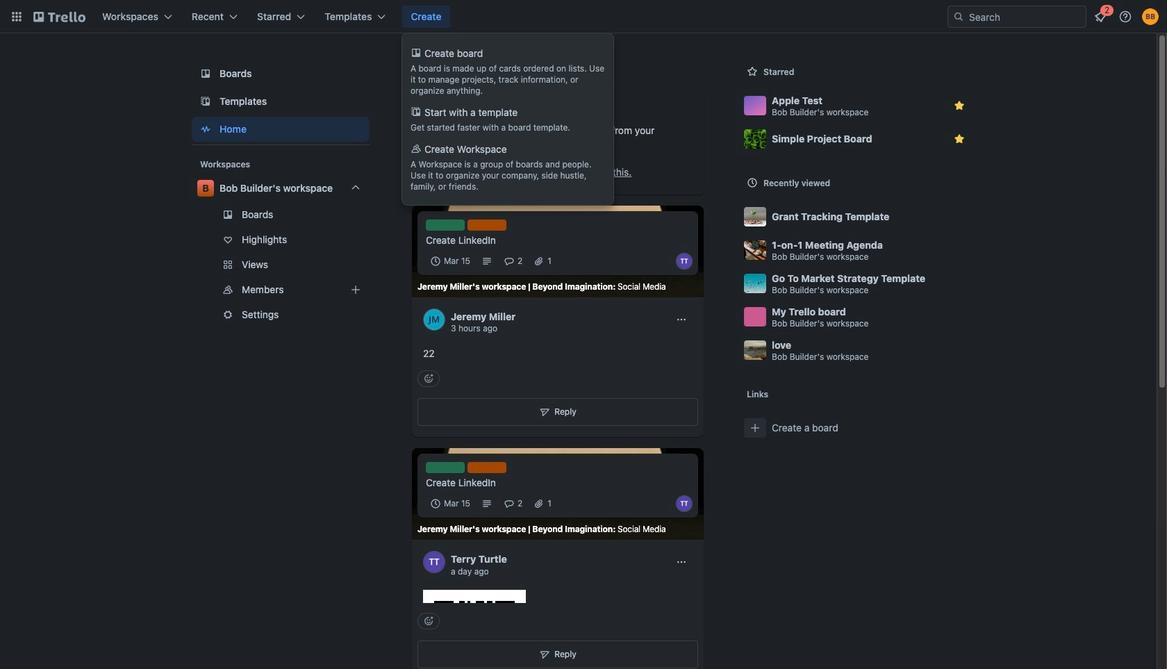Task type: describe. For each thing, give the bounding box(es) containing it.
add reaction image
[[418, 371, 440, 387]]

trello card qr code\_\(1\).png image
[[423, 590, 526, 669]]

add image
[[348, 281, 364, 298]]

color: green, title: none image for color: orange, title: none image associated with add reaction image
[[426, 462, 465, 473]]

color: green, title: none image for add reaction icon color: orange, title: none image
[[426, 220, 465, 231]]

home image
[[197, 121, 214, 138]]

primary element
[[0, 0, 1168, 33]]

search image
[[954, 11, 965, 22]]

open information menu image
[[1119, 10, 1133, 24]]

back to home image
[[33, 6, 85, 28]]

2 notifications image
[[1093, 8, 1109, 25]]

click to unstar apple test. it will be removed from your starred list. image
[[953, 99, 967, 113]]

bob builder (bobbuilder40) image
[[1143, 8, 1159, 25]]



Task type: locate. For each thing, give the bounding box(es) containing it.
board image
[[197, 65, 214, 82]]

add reaction image
[[418, 613, 440, 630]]

color: green, title: none image
[[426, 220, 465, 231], [426, 462, 465, 473]]

template board image
[[197, 93, 214, 110]]

2 color: green, title: none image from the top
[[426, 462, 465, 473]]

1 vertical spatial color: green, title: none image
[[426, 462, 465, 473]]

color: orange, title: none image for add reaction icon
[[468, 220, 507, 231]]

click to unstar simple project board. it will be removed from your starred list. image
[[953, 132, 967, 146]]

Search field
[[965, 6, 1086, 27]]

1 color: orange, title: none image from the top
[[468, 220, 507, 231]]

1 color: green, title: none image from the top
[[426, 220, 465, 231]]

0 vertical spatial color: orange, title: none image
[[468, 220, 507, 231]]

color: orange, title: none image for add reaction image
[[468, 462, 507, 473]]

2 color: orange, title: none image from the top
[[468, 462, 507, 473]]

0 vertical spatial color: green, title: none image
[[426, 220, 465, 231]]

1 vertical spatial color: orange, title: none image
[[468, 462, 507, 473]]

color: orange, title: none image
[[468, 220, 507, 231], [468, 462, 507, 473]]



Task type: vqa. For each thing, say whether or not it's contained in the screenshot.
primary element
yes



